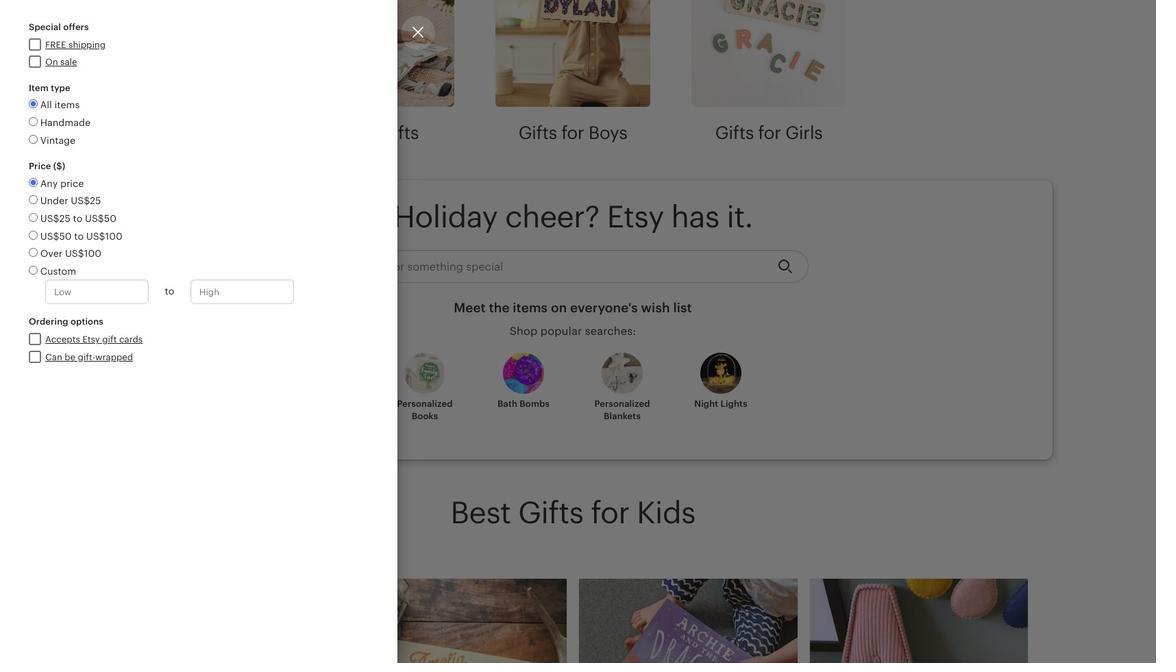 Task type: locate. For each thing, give the bounding box(es) containing it.
shop
[[510, 325, 538, 338]]

cards
[[119, 334, 143, 345]]

for
[[561, 122, 584, 143], [758, 122, 781, 143], [591, 496, 629, 530]]

us$50
[[85, 213, 116, 224], [40, 231, 72, 242]]

gift-
[[78, 352, 95, 362]]

etsy left has
[[607, 200, 664, 234]]

2 personalized from the left
[[594, 399, 650, 409]]

1 personalized from the left
[[397, 399, 453, 409]]

be
[[65, 352, 75, 362]]

1 horizontal spatial personalized
[[594, 399, 650, 409]]

holiday
[[393, 200, 498, 234]]

accepts etsy gift cards
[[45, 334, 143, 345]]

options
[[70, 317, 103, 327]]

holiday cheer? etsy has it.
[[393, 200, 753, 234]]

etsy inside refine your search dialog
[[82, 334, 100, 345]]

us$50 to us$100 link
[[29, 231, 122, 242]]

meet
[[454, 301, 486, 315]]

Any price radio
[[29, 178, 38, 187]]

items up the shop
[[513, 301, 548, 315]]

us$100 down us$25 to us$50
[[86, 231, 122, 242]]

accepts etsy gift cards link
[[45, 333, 143, 346]]

2 horizontal spatial for
[[758, 122, 781, 143]]

0 vertical spatial items
[[55, 100, 80, 111]]

item type
[[29, 83, 70, 93]]

personalized dragon story book - kids , christening, baptism, new baby and baby birthday, christmas eve box fillers,   ideas image
[[579, 579, 797, 663]]

wrapped
[[95, 352, 133, 362]]

shipping
[[69, 39, 106, 50]]

searches:
[[585, 325, 636, 338]]

0 vertical spatial etsy
[[607, 200, 664, 234]]

us$25 down under
[[40, 213, 70, 224]]

gift
[[102, 334, 117, 345]]

0 horizontal spatial etsy
[[82, 334, 100, 345]]

custom
[[40, 266, 76, 277]]

bombs
[[520, 399, 550, 409]]

blankets
[[604, 411, 641, 421]]

etsy
[[607, 200, 664, 234], [82, 334, 100, 345]]

1 horizontal spatial items
[[513, 301, 548, 315]]

items
[[55, 100, 80, 111], [513, 301, 548, 315]]

night lights link
[[680, 353, 762, 421]]

popular
[[541, 325, 582, 338]]

boys
[[588, 122, 627, 143]]

gifts for boys
[[518, 122, 627, 143]]

us$25 up us$25 to us$50
[[71, 196, 101, 207]]

for left the kids
[[591, 496, 629, 530]]

all items
[[40, 100, 80, 111]]

gifts for girls
[[715, 122, 823, 143]]

gifts for girls image
[[691, 0, 846, 107]]

ordering
[[29, 317, 68, 327]]

offers
[[63, 22, 89, 32]]

all
[[40, 100, 52, 111]]

us$100 down us$50 to us$100
[[65, 248, 101, 259]]

1 vertical spatial us$50
[[40, 231, 72, 242]]

personalized up blankets
[[594, 399, 650, 409]]

Custom radio
[[29, 266, 38, 275]]

us$50 up us$50 to us$100
[[85, 213, 116, 224]]

0 horizontal spatial items
[[55, 100, 80, 111]]

0 vertical spatial us$25
[[71, 196, 101, 207]]

all items link
[[29, 99, 369, 112]]

lights
[[721, 399, 747, 409]]

items inside refine your search dialog
[[55, 100, 80, 111]]

1 vertical spatial to
[[74, 231, 84, 242]]

1 horizontal spatial us$50
[[85, 213, 116, 224]]

to for us$50
[[74, 231, 84, 242]]

personalized books
[[397, 399, 453, 421]]

($)
[[53, 161, 65, 171]]

books
[[412, 411, 438, 421]]

2 vertical spatial to
[[165, 286, 174, 297]]

us$50 to us$100
[[40, 231, 122, 242]]

items up handmade
[[55, 100, 80, 111]]

on
[[551, 301, 567, 315]]

1 vertical spatial us$25
[[40, 213, 70, 224]]

list
[[673, 301, 692, 315]]

bath
[[497, 399, 517, 409]]

for left girls
[[758, 122, 781, 143]]

to
[[73, 213, 82, 224], [74, 231, 84, 242], [165, 286, 174, 297]]

us$25
[[71, 196, 101, 207], [40, 213, 70, 224]]

us$100
[[86, 231, 122, 242], [65, 248, 101, 259]]

Handmade radio
[[29, 117, 38, 126]]

1 vertical spatial etsy
[[82, 334, 100, 345]]

over us$100
[[40, 248, 101, 259]]

gifts
[[380, 122, 419, 143], [518, 122, 557, 143], [715, 122, 754, 143], [518, 496, 583, 530]]

Under US$25 radio
[[29, 196, 38, 204]]

item
[[29, 83, 49, 93]]

US$50 to US$100 radio
[[29, 231, 38, 240]]

personalized for blankets
[[594, 399, 650, 409]]

on sale link
[[45, 56, 77, 69]]

personalized up books
[[397, 399, 453, 409]]

None search field
[[337, 250, 809, 283]]

us$50 up the "over"
[[40, 231, 72, 242]]

us$25 to us$50
[[40, 213, 116, 224]]

us$25 to us$50 link
[[29, 213, 116, 224]]

cheer?
[[505, 200, 599, 234]]

personalized
[[397, 399, 453, 409], [594, 399, 650, 409]]

the
[[489, 301, 510, 315]]

can
[[45, 352, 62, 362]]

0 horizontal spatial personalized
[[397, 399, 453, 409]]

1 horizontal spatial etsy
[[607, 200, 664, 234]]

accepts
[[45, 334, 80, 345]]

select a price range option group
[[21, 177, 377, 307]]

etsy up can be gift-wrapped
[[82, 334, 100, 345]]

for left boys on the top of page
[[561, 122, 584, 143]]

All items radio
[[29, 100, 38, 109]]

under us$25 link
[[29, 196, 101, 207]]

personalized books link
[[384, 353, 466, 423]]

0 horizontal spatial for
[[561, 122, 584, 143]]

0 vertical spatial us$50
[[85, 213, 116, 224]]

0 vertical spatial to
[[73, 213, 82, 224]]

type
[[51, 83, 70, 93]]

handmade link
[[29, 116, 369, 130]]



Task type: vqa. For each thing, say whether or not it's contained in the screenshot.
Handmade link
yes



Task type: describe. For each thing, give the bounding box(es) containing it.
everyone's
[[570, 301, 638, 315]]

personalized blankets
[[594, 399, 650, 421]]

High number field
[[190, 280, 294, 304]]

special offers
[[29, 22, 89, 32]]

sale
[[60, 57, 77, 67]]

0 vertical spatial us$100
[[86, 231, 122, 242]]

meet the items on everyone's wish list
[[454, 301, 692, 315]]

any
[[40, 178, 58, 189]]

Over US$100 radio
[[29, 248, 38, 257]]

to for us$25
[[73, 213, 82, 224]]

personalized name sign felt pennant | custom neutral vintage style banner flag, kids room, nursery wall art, boys girls home decor gift image
[[348, 579, 567, 663]]

baby gifts
[[335, 122, 419, 143]]

on
[[45, 57, 58, 67]]

free shipping
[[45, 39, 106, 50]]

refine your search dialog
[[0, 0, 1156, 663]]

handmade
[[40, 117, 90, 128]]

gifts for boys image
[[495, 0, 650, 107]]

baby gifts image
[[299, 0, 454, 107]]

any price link
[[29, 178, 84, 189]]

can be gift-wrapped link
[[45, 351, 133, 364]]

baby
[[335, 122, 376, 143]]

corduroy fabric letters nursery decor nursery wall decor new baby gift christening gift baby shower gift image
[[810, 579, 1028, 663]]

vintage
[[40, 135, 76, 146]]

best
[[450, 496, 511, 530]]

kids
[[637, 496, 695, 530]]

Vintage radio
[[29, 135, 38, 144]]

best gifts for kids
[[450, 496, 695, 530]]

vintage link
[[29, 134, 369, 147]]

shop popular searches:
[[510, 325, 636, 338]]

US$25 to US$50 radio
[[29, 213, 38, 222]]

can be gift-wrapped
[[45, 352, 133, 362]]

personalized blankets link
[[581, 353, 663, 423]]

ordering options
[[29, 317, 103, 327]]

night lights
[[694, 399, 747, 409]]

Low number field
[[45, 280, 149, 304]]

price
[[60, 178, 84, 189]]

has
[[671, 200, 719, 234]]

under us$25
[[40, 196, 101, 207]]

0 horizontal spatial us$50
[[40, 231, 72, 242]]

for for boys
[[561, 122, 584, 143]]

under
[[40, 196, 68, 207]]

1 vertical spatial us$100
[[65, 248, 101, 259]]

1 horizontal spatial for
[[591, 496, 629, 530]]

Search for something special text field
[[337, 250, 767, 283]]

1 horizontal spatial us$25
[[71, 196, 101, 207]]

any price
[[40, 178, 84, 189]]

night
[[694, 399, 718, 409]]

over
[[40, 248, 63, 259]]

it.
[[727, 200, 753, 234]]

price
[[29, 161, 51, 171]]

bath bombs
[[497, 399, 550, 409]]

0 horizontal spatial us$25
[[40, 213, 70, 224]]

price ($)
[[29, 161, 65, 171]]

over us$100 link
[[29, 248, 101, 259]]

special
[[29, 22, 61, 32]]

bath bombs link
[[482, 353, 565, 421]]

free shipping link
[[45, 38, 106, 52]]

free
[[45, 39, 66, 50]]

girls
[[785, 122, 823, 143]]

for for girls
[[758, 122, 781, 143]]

personalized for books
[[397, 399, 453, 409]]

1 vertical spatial items
[[513, 301, 548, 315]]

wish
[[641, 301, 670, 315]]

on sale
[[45, 57, 77, 67]]



